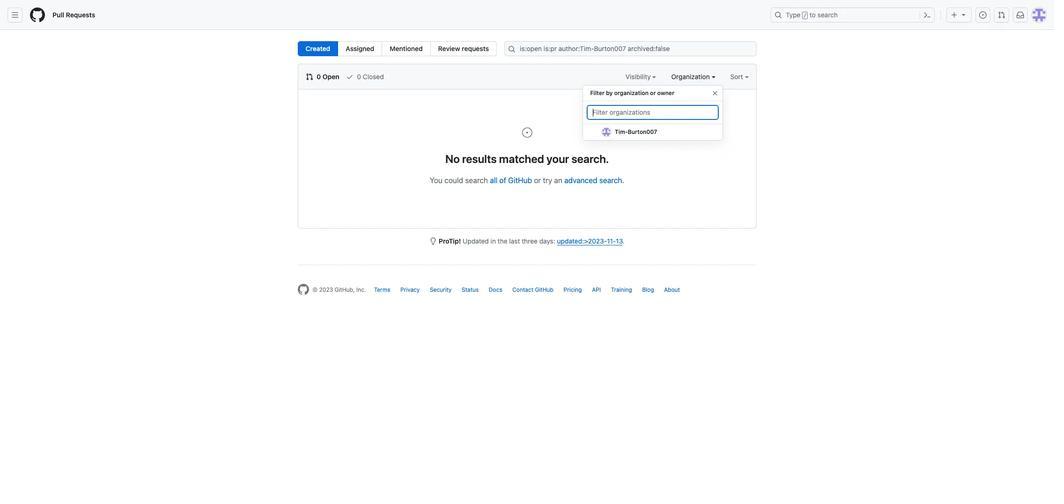 Task type: vqa. For each thing, say whether or not it's contained in the screenshot.
repo icon
no



Task type: locate. For each thing, give the bounding box(es) containing it.
could
[[445, 176, 464, 185]]

privacy link
[[401, 286, 420, 293]]

check image
[[346, 73, 354, 81]]

search down search.
[[600, 176, 623, 185]]

filter by organization menu
[[583, 82, 723, 148]]

your
[[547, 152, 570, 165]]

no results matched your search.
[[446, 152, 609, 165]]

or left "try"
[[534, 176, 541, 185]]

0
[[317, 73, 321, 81], [357, 73, 361, 81]]

protip! updated in the last three days: updated:>2023-11-13 .
[[439, 237, 625, 245]]

close menu image
[[712, 90, 719, 97]]

matched
[[499, 152, 544, 165]]

assigned link
[[338, 41, 383, 56]]

0 horizontal spatial or
[[534, 176, 541, 185]]

in
[[491, 237, 496, 245]]

.
[[623, 176, 625, 185], [623, 237, 625, 245]]

updated:>2023-
[[557, 237, 607, 245]]

docs
[[489, 286, 503, 293]]

homepage image left ©
[[298, 284, 309, 295]]

homepage image
[[30, 7, 45, 22], [298, 284, 309, 295]]

open
[[323, 73, 340, 81]]

0 horizontal spatial homepage image
[[30, 7, 45, 22]]

1 vertical spatial github
[[535, 286, 554, 293]]

visibility
[[626, 73, 653, 81]]

Search all issues text field
[[505, 41, 757, 56]]

0 closed
[[356, 73, 384, 81]]

sort button
[[731, 72, 749, 82]]

to
[[810, 11, 816, 19]]

visibility button
[[626, 72, 657, 82]]

contact
[[513, 286, 534, 293]]

0 for closed
[[357, 73, 361, 81]]

burton007
[[628, 128, 657, 135]]

0 for open
[[317, 73, 321, 81]]

or left owner
[[651, 90, 656, 97]]

0 right check image
[[357, 73, 361, 81]]

0 right git pull request icon
[[317, 73, 321, 81]]

updated
[[463, 237, 489, 245]]

try
[[543, 176, 553, 185]]

no
[[446, 152, 460, 165]]

results
[[463, 152, 497, 165]]

search right to at the right of page
[[818, 11, 838, 19]]

2023
[[319, 286, 333, 293]]

review
[[438, 45, 461, 52]]

organization button
[[672, 72, 716, 82]]

0 vertical spatial github
[[509, 176, 532, 185]]

. right 11-
[[623, 237, 625, 245]]

filter
[[591, 90, 605, 97]]

11-
[[607, 237, 616, 245]]

1 vertical spatial or
[[534, 176, 541, 185]]

search left all
[[466, 176, 488, 185]]

updated:>2023-11-13 link
[[557, 237, 623, 245]]

1 horizontal spatial or
[[651, 90, 656, 97]]

0 vertical spatial homepage image
[[30, 7, 45, 22]]

2 horizontal spatial search
[[818, 11, 838, 19]]

0 horizontal spatial search
[[466, 176, 488, 185]]

blog
[[643, 286, 655, 293]]

requests
[[462, 45, 489, 52]]

light bulb image
[[430, 238, 437, 245]]

/
[[804, 12, 807, 19]]

github,
[[335, 286, 355, 293]]

search image
[[509, 45, 516, 53]]

days:
[[540, 237, 556, 245]]

you could search all of github or try an advanced search .
[[430, 176, 625, 185]]

search
[[818, 11, 838, 19], [466, 176, 488, 185], [600, 176, 623, 185]]

or
[[651, 90, 656, 97], [534, 176, 541, 185]]

pull
[[52, 11, 64, 19]]

2 0 from the left
[[357, 73, 361, 81]]

status
[[462, 286, 479, 293]]

1 horizontal spatial 0
[[357, 73, 361, 81]]

0 inside "link"
[[357, 73, 361, 81]]

training link
[[611, 286, 633, 293]]

status link
[[462, 286, 479, 293]]

github right contact
[[535, 286, 554, 293]]

0 vertical spatial or
[[651, 90, 656, 97]]

. right advanced
[[623, 176, 625, 185]]

review requests
[[438, 45, 489, 52]]

or inside menu
[[651, 90, 656, 97]]

homepage image left the pull
[[30, 7, 45, 22]]

1 horizontal spatial homepage image
[[298, 284, 309, 295]]

1 0 from the left
[[317, 73, 321, 81]]

1 horizontal spatial github
[[535, 286, 554, 293]]

tim-burton007 link
[[583, 124, 723, 141]]

an
[[555, 176, 563, 185]]

plus image
[[951, 11, 959, 19]]

github
[[509, 176, 532, 185], [535, 286, 554, 293]]

closed
[[363, 73, 384, 81]]

organization
[[615, 90, 649, 97]]

github right "of"
[[509, 176, 532, 185]]

docs link
[[489, 286, 503, 293]]

1 vertical spatial homepage image
[[298, 284, 309, 295]]

security link
[[430, 286, 452, 293]]

0 open link
[[306, 72, 340, 82]]

training
[[611, 286, 633, 293]]

0 horizontal spatial 0
[[317, 73, 321, 81]]

three
[[522, 237, 538, 245]]



Task type: describe. For each thing, give the bounding box(es) containing it.
Filter organizations text field
[[587, 105, 719, 120]]

last
[[510, 237, 520, 245]]

blog link
[[643, 286, 655, 293]]

command palette image
[[924, 11, 932, 19]]

terms
[[374, 286, 391, 293]]

triangle down image
[[961, 11, 968, 18]]

api
[[592, 286, 601, 293]]

you
[[430, 176, 443, 185]]

pricing link
[[564, 286, 582, 293]]

@tim burton007 image
[[602, 127, 611, 137]]

©
[[313, 286, 318, 293]]

advanced
[[565, 176, 598, 185]]

owner
[[658, 90, 675, 97]]

© 2023 github, inc.
[[313, 286, 366, 293]]

mentioned link
[[382, 41, 431, 56]]

inc.
[[357, 286, 366, 293]]

assigned
[[346, 45, 375, 52]]

mentioned
[[390, 45, 423, 52]]

about link
[[665, 286, 680, 293]]

api link
[[592, 286, 601, 293]]

search.
[[572, 152, 609, 165]]

about
[[665, 286, 680, 293]]

type / to search
[[786, 11, 838, 19]]

pricing
[[564, 286, 582, 293]]

issue opened image
[[522, 127, 533, 138]]

contact github
[[513, 286, 554, 293]]

pull requests element
[[298, 41, 497, 56]]

tim-burton007
[[615, 128, 657, 135]]

requests
[[66, 11, 95, 19]]

all
[[490, 176, 498, 185]]

contact github link
[[513, 286, 554, 293]]

filter by organization or owner
[[591, 90, 675, 97]]

the
[[498, 237, 508, 245]]

1 vertical spatial .
[[623, 237, 625, 245]]

0 open
[[315, 73, 340, 81]]

of
[[500, 176, 507, 185]]

organization
[[672, 73, 712, 81]]

all of github link
[[490, 176, 532, 185]]

tim-
[[615, 128, 628, 135]]

sort
[[731, 73, 744, 81]]

pull requests
[[52, 11, 95, 19]]

by
[[606, 90, 613, 97]]

git pull request image
[[999, 11, 1006, 19]]

review requests link
[[431, 41, 497, 56]]

notifications image
[[1017, 11, 1025, 19]]

git pull request image
[[306, 73, 313, 81]]

13
[[616, 237, 623, 245]]

issue opened image
[[980, 11, 987, 19]]

0 horizontal spatial github
[[509, 176, 532, 185]]

1 horizontal spatial search
[[600, 176, 623, 185]]

privacy
[[401, 286, 420, 293]]

0 vertical spatial .
[[623, 176, 625, 185]]

security
[[430, 286, 452, 293]]

type
[[786, 11, 801, 19]]

protip!
[[439, 237, 461, 245]]

0 closed link
[[346, 72, 384, 82]]

Issues search field
[[505, 41, 757, 56]]

terms link
[[374, 286, 391, 293]]

advanced search link
[[565, 176, 623, 185]]



